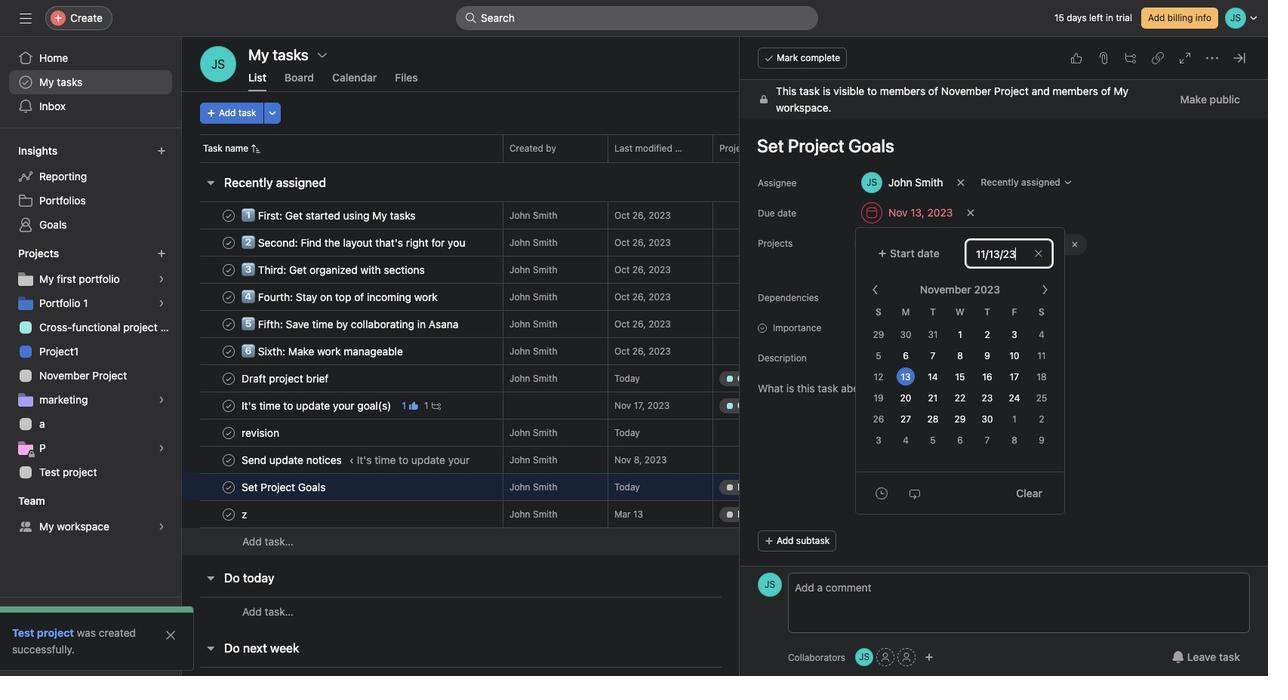 Task type: describe. For each thing, give the bounding box(es) containing it.
mark complete image inside set project goals cell
[[220, 478, 238, 497]]

projects element
[[0, 240, 181, 488]]

mark complete checkbox for 3️⃣ third: get organized with sections cell
[[220, 261, 238, 279]]

remove image
[[1070, 239, 1082, 251]]

see details, marketing image
[[157, 396, 166, 405]]

mark complete checkbox for 6️⃣ sixth: make work manageable cell
[[220, 342, 238, 361]]

mark complete image for mark complete option inside the 3️⃣ third: get organized with sections cell
[[220, 261, 238, 279]]

remove assignee image
[[956, 178, 966, 187]]

mark complete image for mark complete option inside send update notices cell
[[220, 451, 238, 469]]

task name text field inside set project goals cell
[[239, 480, 330, 495]]

it's time to update your goal(s) cell
[[182, 392, 503, 420]]

mark complete image for task name text field within 2️⃣ second: find the layout that's right for you cell
[[220, 234, 238, 252]]

1 collapse task list for this group image from the top
[[205, 572, 217, 585]]

add subtask image
[[1125, 52, 1137, 64]]

collapse task list for this group image
[[205, 177, 217, 189]]

z cell
[[182, 501, 503, 529]]

mark complete checkbox for set project goals cell
[[220, 478, 238, 497]]

add or remove collaborators image
[[925, 653, 934, 662]]

see details, my first portfolio image
[[157, 275, 166, 284]]

clear due date image
[[966, 208, 975, 217]]

2 collapse task list for this group image from the top
[[205, 643, 217, 655]]

draft project brief cell
[[182, 365, 503, 393]]

new project or portfolio image
[[157, 249, 166, 258]]

1 like. you liked this task image
[[409, 401, 418, 410]]

mark complete image for task name text field within the 1️⃣ first: get started using my tasks cell
[[220, 207, 238, 225]]

0 likes. click to like this task image
[[1071, 52, 1083, 64]]

5️⃣ fifth: save time by collaborating in asana cell
[[182, 310, 503, 338]]

clear due date image
[[1035, 249, 1044, 258]]

task name text field inside 6️⃣ sixth: make work manageable cell
[[239, 344, 408, 359]]

task name text field for mark complete option inside the 3️⃣ third: get organized with sections cell
[[239, 262, 430, 278]]

mark complete image for task name text box in the it's time to update your goal(s) cell
[[220, 397, 238, 415]]

mark complete checkbox for z cell
[[220, 506, 238, 524]]

set project goals cell
[[182, 473, 503, 501]]

new insights image
[[157, 147, 166, 156]]

mark complete checkbox for 2️⃣ second: find the layout that's right for you cell
[[220, 234, 238, 252]]

insights element
[[0, 137, 181, 240]]

task name text field for mark complete option inside the 5️⃣ fifth: save time by collaborating in asana cell
[[239, 317, 463, 332]]

close image
[[165, 630, 177, 642]]

mark complete image for task name text field inside 5️⃣ fifth: save time by collaborating in asana cell
[[220, 315, 238, 333]]

mark complete checkbox for it's time to update your goal(s) cell
[[220, 397, 238, 415]]

mark complete image for task name text box inside the z cell
[[220, 506, 238, 524]]

set project goals dialog
[[740, 37, 1269, 677]]



Task type: locate. For each thing, give the bounding box(es) containing it.
show options image
[[316, 49, 328, 61]]

1 task name text field from the top
[[239, 262, 430, 278]]

mark complete checkbox for "draft project brief" cell
[[220, 370, 238, 388]]

3 mark complete checkbox from the top
[[220, 261, 238, 279]]

next month image
[[1039, 284, 1051, 296]]

mark complete checkbox for 4️⃣ fourth: stay on top of incoming work cell
[[220, 288, 238, 306]]

hide sidebar image
[[20, 12, 32, 24]]

7 mark complete checkbox from the top
[[220, 506, 238, 524]]

mark complete checkbox for revision cell
[[220, 424, 238, 442]]

Due date text field
[[967, 240, 1053, 267]]

1 vertical spatial collapse task list for this group image
[[205, 643, 217, 655]]

task name text field for mark complete option within "draft project brief" cell
[[239, 371, 333, 386]]

5 mark complete checkbox from the top
[[220, 478, 238, 497]]

task name text field inside 1️⃣ first: get started using my tasks cell
[[239, 208, 420, 223]]

task name text field up "draft project brief" cell
[[239, 344, 408, 359]]

Mark complete checkbox
[[220, 288, 238, 306], [220, 342, 238, 361], [220, 397, 238, 415], [220, 424, 238, 442], [220, 478, 238, 497]]

6 mark complete image from the top
[[220, 424, 238, 442]]

2 mark complete checkbox from the top
[[220, 342, 238, 361]]

list box
[[456, 6, 819, 30]]

Task name text field
[[239, 262, 430, 278], [239, 290, 442, 305], [239, 371, 333, 386], [239, 398, 396, 413], [239, 426, 284, 441], [239, 453, 347, 468], [239, 507, 255, 522]]

mark complete image
[[220, 261, 238, 279], [220, 288, 238, 306], [220, 370, 238, 388], [220, 451, 238, 469], [220, 478, 238, 497]]

2 task name text field from the top
[[239, 235, 470, 250]]

task name text field inside z cell
[[239, 507, 255, 522]]

4 mark complete image from the top
[[220, 342, 238, 361]]

attachments: add a file to this task, set project goals image
[[1098, 52, 1110, 64]]

5 task name text field from the top
[[239, 426, 284, 441]]

3 task name text field from the top
[[239, 317, 463, 332]]

task name text field for mark complete option inside send update notices cell
[[239, 453, 347, 468]]

task name text field for mark complete option in the z cell
[[239, 507, 255, 522]]

1 mark complete image from the top
[[220, 207, 238, 225]]

close details image
[[1234, 52, 1246, 64]]

mark complete checkbox inside 6️⃣ sixth: make work manageable cell
[[220, 342, 238, 361]]

mark complete checkbox inside set project goals cell
[[220, 478, 238, 497]]

3 mark complete image from the top
[[220, 370, 238, 388]]

mark complete checkbox inside revision cell
[[220, 424, 238, 442]]

mark complete checkbox inside send update notices cell
[[220, 451, 238, 469]]

task name text field inside 4️⃣ fourth: stay on top of incoming work cell
[[239, 290, 442, 305]]

mark complete checkbox inside "draft project brief" cell
[[220, 370, 238, 388]]

prominent image
[[465, 12, 477, 24]]

set to repeat image
[[909, 487, 921, 500]]

7 mark complete image from the top
[[220, 506, 238, 524]]

row
[[182, 134, 1234, 162], [200, 162, 1216, 163], [182, 202, 1234, 230], [182, 229, 1234, 257], [182, 256, 1234, 284], [182, 283, 1234, 311], [182, 310, 1234, 338], [182, 338, 1234, 366], [182, 365, 1234, 393], [182, 392, 1234, 420], [182, 419, 1234, 447], [182, 446, 1234, 474], [182, 473, 1234, 501], [182, 501, 1234, 529], [182, 528, 1234, 556], [182, 597, 1234, 626], [182, 668, 1234, 677]]

mark complete checkbox inside 1️⃣ first: get started using my tasks cell
[[220, 207, 238, 225]]

add or remove collaborators image
[[856, 649, 874, 667]]

task name text field for mark complete option in 1️⃣ first: get started using my tasks cell
[[239, 208, 420, 223]]

task name text field up 3️⃣ third: get organized with sections cell
[[239, 235, 470, 250]]

3 mark complete checkbox from the top
[[220, 397, 238, 415]]

mark complete checkbox for 1️⃣ first: get started using my tasks cell
[[220, 207, 238, 225]]

more actions for this task image
[[1207, 52, 1219, 64]]

view profile settings image
[[200, 46, 236, 82]]

Task name text field
[[239, 208, 420, 223], [239, 235, 470, 250], [239, 317, 463, 332], [239, 344, 408, 359], [239, 480, 330, 495]]

teams element
[[0, 488, 181, 542]]

send update notices cell
[[182, 446, 503, 474]]

task name text field inside 5️⃣ fifth: save time by collaborating in asana cell
[[239, 317, 463, 332]]

1️⃣ first: get started using my tasks cell
[[182, 202, 503, 230]]

open user profile image
[[758, 573, 782, 597]]

task name text field for mark complete option inside the 2️⃣ second: find the layout that's right for you cell
[[239, 235, 470, 250]]

see details, p image
[[157, 444, 166, 453]]

mark complete image
[[220, 207, 238, 225], [220, 234, 238, 252], [220, 315, 238, 333], [220, 342, 238, 361], [220, 397, 238, 415], [220, 424, 238, 442], [220, 506, 238, 524]]

task name text field for mark complete checkbox within 4️⃣ fourth: stay on top of incoming work cell
[[239, 290, 442, 305]]

Task Name text field
[[748, 128, 1251, 163]]

task name text field inside it's time to update your goal(s) cell
[[239, 398, 396, 413]]

task name text field inside revision cell
[[239, 426, 284, 441]]

2 mark complete checkbox from the top
[[220, 234, 238, 252]]

4 mark complete checkbox from the top
[[220, 315, 238, 333]]

mark complete checkbox inside 3️⃣ third: get organized with sections cell
[[220, 261, 238, 279]]

mark complete checkbox inside 4️⃣ fourth: stay on top of incoming work cell
[[220, 288, 238, 306]]

mark complete image inside 1️⃣ first: get started using my tasks cell
[[220, 207, 238, 225]]

mark complete checkbox inside z cell
[[220, 506, 238, 524]]

see details, portfolio 1 image
[[157, 299, 166, 308]]

task name text field down 4️⃣ fourth: stay on top of incoming work cell
[[239, 317, 463, 332]]

1 subtask image
[[432, 401, 441, 410]]

main content
[[740, 80, 1269, 662]]

global element
[[0, 37, 181, 128]]

task name text field up 2️⃣ second: find the layout that's right for you cell
[[239, 208, 420, 223]]

mark complete image for task name text box in the revision cell
[[220, 424, 238, 442]]

4 task name text field from the top
[[239, 344, 408, 359]]

mark complete image inside 4️⃣ fourth: stay on top of incoming work cell
[[220, 288, 238, 306]]

1 mark complete checkbox from the top
[[220, 288, 238, 306]]

7 task name text field from the top
[[239, 507, 255, 522]]

3️⃣ third: get organized with sections cell
[[182, 256, 503, 284]]

copy task link image
[[1152, 52, 1164, 64]]

mark complete image inside it's time to update your goal(s) cell
[[220, 397, 238, 415]]

task name text field for mark complete checkbox within the it's time to update your goal(s) cell
[[239, 398, 396, 413]]

2 task name text field from the top
[[239, 290, 442, 305]]

see details, my workspace image
[[157, 523, 166, 532]]

4 mark complete image from the top
[[220, 451, 238, 469]]

task name text field inside 3️⃣ third: get organized with sections cell
[[239, 262, 430, 278]]

3 mark complete image from the top
[[220, 315, 238, 333]]

mark complete image for mark complete option within "draft project brief" cell
[[220, 370, 238, 388]]

mark complete image inside 3️⃣ third: get organized with sections cell
[[220, 261, 238, 279]]

5 mark complete image from the top
[[220, 478, 238, 497]]

6️⃣ sixth: make work manageable cell
[[182, 338, 503, 366]]

2 mark complete image from the top
[[220, 288, 238, 306]]

5 task name text field from the top
[[239, 480, 330, 495]]

Mark complete checkbox
[[220, 207, 238, 225], [220, 234, 238, 252], [220, 261, 238, 279], [220, 315, 238, 333], [220, 370, 238, 388], [220, 451, 238, 469], [220, 506, 238, 524]]

1 task name text field from the top
[[239, 208, 420, 223]]

task name text field inside send update notices cell
[[239, 453, 347, 468]]

0 vertical spatial collapse task list for this group image
[[205, 572, 217, 585]]

task name text field inside "draft project brief" cell
[[239, 371, 333, 386]]

header recently assigned tree grid
[[182, 202, 1234, 556]]

4 mark complete checkbox from the top
[[220, 424, 238, 442]]

mark complete image inside send update notices cell
[[220, 451, 238, 469]]

mark complete checkbox for send update notices cell
[[220, 451, 238, 469]]

2️⃣ second: find the layout that's right for you cell
[[182, 229, 503, 257]]

mark complete image for task name text field within 6️⃣ sixth: make work manageable cell
[[220, 342, 238, 361]]

add time image
[[876, 487, 888, 500]]

5 mark complete image from the top
[[220, 397, 238, 415]]

mark complete checkbox inside 5️⃣ fifth: save time by collaborating in asana cell
[[220, 315, 238, 333]]

task name text field for mark complete checkbox in the revision cell
[[239, 426, 284, 441]]

previous month image
[[870, 284, 882, 296]]

mark complete checkbox inside it's time to update your goal(s) cell
[[220, 397, 238, 415]]

task name text field up z cell
[[239, 480, 330, 495]]

mark complete image inside "draft project brief" cell
[[220, 370, 238, 388]]

mark complete image inside revision cell
[[220, 424, 238, 442]]

1 mark complete checkbox from the top
[[220, 207, 238, 225]]

5 mark complete checkbox from the top
[[220, 370, 238, 388]]

mark complete checkbox inside 2️⃣ second: find the layout that's right for you cell
[[220, 234, 238, 252]]

4 task name text field from the top
[[239, 398, 396, 413]]

6 task name text field from the top
[[239, 453, 347, 468]]

mark complete checkbox for 5️⃣ fifth: save time by collaborating in asana cell
[[220, 315, 238, 333]]

6 mark complete checkbox from the top
[[220, 451, 238, 469]]

4️⃣ fourth: stay on top of incoming work cell
[[182, 283, 503, 311]]

mark complete image inside z cell
[[220, 506, 238, 524]]

full screen image
[[1180, 52, 1192, 64]]

3 task name text field from the top
[[239, 371, 333, 386]]

more actions image
[[268, 109, 277, 118]]

1 mark complete image from the top
[[220, 261, 238, 279]]

revision cell
[[182, 419, 503, 447]]

mark complete image inside 6️⃣ sixth: make work manageable cell
[[220, 342, 238, 361]]

mark complete image inside 2️⃣ second: find the layout that's right for you cell
[[220, 234, 238, 252]]

mark complete image inside 5️⃣ fifth: save time by collaborating in asana cell
[[220, 315, 238, 333]]

collapse task list for this group image
[[205, 572, 217, 585], [205, 643, 217, 655]]

task name text field inside 2️⃣ second: find the layout that's right for you cell
[[239, 235, 470, 250]]

2 mark complete image from the top
[[220, 234, 238, 252]]



Task type: vqa. For each thing, say whether or not it's contained in the screenshot.
field
no



